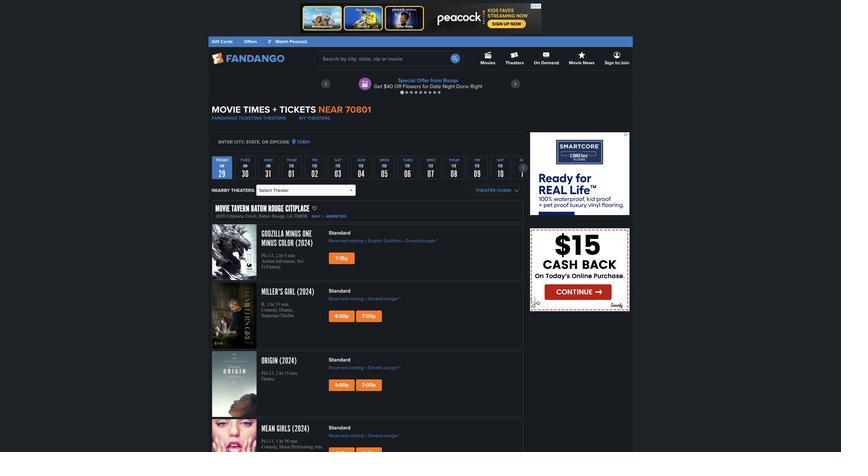 Task type: describe. For each thing, give the bounding box(es) containing it.
off
[[394, 83, 402, 90]]

select a movie time to buy standard showtimes element for godzilla minus one minus color (2024)
[[329, 229, 440, 237]]

min for (2024)
[[290, 371, 297, 376]]

wed for 31
[[264, 157, 273, 163]]

dreamlounger™ button for miller's girl (2024)
[[368, 295, 401, 302]]

4:00p for origin (2024)
[[335, 381, 349, 389]]

05
[[381, 168, 388, 180]]

02
[[311, 168, 318, 180]]

movie times + tickets near 70801
[[212, 103, 371, 116]]

$40
[[384, 83, 393, 90]]

offers link
[[244, 38, 257, 45]]

min for minus
[[288, 253, 295, 258]]

feb for 10
[[498, 163, 503, 169]]

movies link
[[481, 47, 496, 70]]

pg-13, 2 hr 5 min action/adventure, sci- fi/fantasy
[[261, 253, 305, 270]]

mean girls (2024)
[[261, 424, 310, 434]]

city,
[[234, 139, 245, 145]]

tues for 30
[[240, 157, 250, 163]]

15
[[284, 371, 289, 376]]

sci-
[[297, 259, 305, 264]]

watch
[[275, 38, 288, 45]]

1 horizontal spatial citiplace
[[285, 204, 309, 214]]

standard for mean girls (2024)
[[329, 424, 351, 432]]

reserved seating button for origin (2024)
[[329, 364, 364, 371]]

13, for mean girls (2024)
[[269, 439, 275, 444]]

feb for 03
[[336, 163, 340, 169]]

origin (2024)
[[261, 356, 297, 366]]

offers
[[244, 38, 257, 45]]

select a slide to show tab list
[[208, 90, 633, 95]]

reserved seating for godzilla minus one minus color (2024)
[[329, 237, 364, 244]]

0 horizontal spatial minus
[[261, 238, 277, 249]]

min for girls
[[290, 439, 297, 444]]

on
[[534, 59, 540, 66]]

godzilla minus one minus color (2024)
[[261, 229, 313, 249]]

(2024) right girl
[[297, 287, 314, 297]]

09
[[474, 168, 481, 180]]

cards
[[220, 38, 233, 45]]

reserved seating for mean girls (2024)
[[329, 432, 364, 439]]

70808
[[294, 213, 307, 220]]

feb for 11
[[521, 163, 526, 169]]

5
[[284, 253, 287, 258]]

feb for 01
[[289, 163, 294, 169]]

dreamlounger™ for origin (2024)
[[368, 364, 401, 371]]

7:00p for origin (2024)
[[362, 381, 376, 389]]

pg- for mean girls (2024)
[[261, 439, 269, 444]]

7:00p for miller's girl (2024)
[[362, 312, 376, 320]]

58
[[284, 439, 289, 444]]

arts
[[314, 445, 322, 450]]

region containing special offer from bouqs get $40 off flowers for date night done right
[[208, 71, 633, 97]]

reserved for mean girls (2024)
[[329, 432, 348, 439]]

7:00p link for origin (2024)
[[356, 380, 382, 391]]

mean
[[261, 424, 275, 434]]

feb for 08
[[452, 163, 456, 169]]

rouge,
[[272, 213, 286, 220]]

movie for movie tavern baton rouge citiplace 2610 citiplace court, baton rouge,                                                                                                       la                                                                                                       70808
[[215, 204, 230, 214]]

theater chain
[[476, 187, 511, 194]]

today jan 29
[[215, 157, 229, 180]]

for
[[422, 83, 429, 90]]

jan for 30
[[243, 163, 247, 169]]

right
[[470, 83, 482, 90]]

region containing 29
[[212, 156, 534, 180]]

hr for origin
[[279, 371, 283, 376]]

tues feb 06
[[403, 157, 413, 180]]

4:00p for miller's girl (2024)
[[335, 312, 349, 320]]

reserved seating button for miller's girl (2024)
[[329, 295, 364, 302]]

dreamlounger™ button for origin (2024)
[[368, 364, 401, 371]]

drama,
[[279, 308, 293, 313]]

movie tavern baton rouge citiplace 2610 citiplace court, baton rouge,                                                                                                       la                                                                                                       70808
[[215, 204, 311, 220]]

demand
[[541, 59, 559, 66]]

pg- for origin (2024)
[[261, 371, 269, 376]]

action/adventure,
[[261, 259, 296, 264]]

news
[[583, 59, 595, 66]]

reserved seating button for godzilla minus one minus color (2024)
[[329, 237, 364, 245]]

arrow down blue image
[[514, 189, 519, 192]]

feb for 02
[[313, 163, 317, 169]]

chain
[[497, 187, 511, 194]]

seating for origin (2024)
[[349, 364, 364, 371]]

theaters link
[[505, 47, 524, 70]]

11
[[521, 168, 527, 180]]

done
[[456, 83, 469, 90]]

special
[[398, 77, 415, 84]]

dreamlounger™ for mean girls (2024)
[[368, 432, 401, 439]]

amenities button
[[322, 214, 346, 220]]

select a movie time to buy standard showtimes element for miller's girl (2024)
[[329, 287, 428, 295]]

4:00p link for origin (2024)
[[329, 380, 355, 391]]

reserved for miller's girl (2024)
[[329, 295, 348, 302]]

special offer from bouqs get $40 off flowers for date night done right
[[374, 77, 482, 90]]

location light image
[[292, 139, 296, 145]]

state,
[[246, 139, 261, 145]]

jan for 31
[[266, 163, 271, 169]]

sign in/join link
[[605, 47, 629, 70]]

english
[[368, 237, 383, 244]]

standard for godzilla minus one minus color (2024)
[[329, 229, 351, 237]]

nearby
[[212, 187, 230, 194]]

(2024) up "15" on the bottom of page
[[279, 356, 297, 366]]

feb for 07
[[429, 163, 433, 169]]

ticketing
[[239, 115, 262, 121]]

get
[[374, 83, 382, 90]]

wed feb 07
[[426, 157, 435, 180]]

sign
[[605, 59, 614, 66]]

reserved for godzilla minus one minus color (2024)
[[329, 237, 348, 244]]

miller's
[[261, 287, 283, 297]]

offer
[[417, 77, 429, 84]]

tavern
[[231, 204, 249, 214]]

baton right court,
[[259, 213, 271, 220]]

fri feb 02
[[311, 157, 318, 180]]

fandango ticketing theaters
[[212, 115, 286, 121]]

seating for mean girls (2024)
[[349, 432, 364, 439]]

movie news
[[569, 59, 595, 66]]

2 for origin
[[276, 371, 278, 376]]

sun feb 11
[[520, 157, 528, 180]]

4:00p link for miller's girl (2024)
[[329, 311, 355, 322]]

map link
[[312, 214, 321, 220]]

movies
[[481, 59, 496, 66]]

pg-13, 1 hr 58 min comedy, music/performing arts
[[261, 439, 322, 450]]

comedy, inside pg-13, 1 hr 58 min comedy, music/performing arts
[[261, 445, 278, 450]]

dreamlounger™ button for mean girls (2024)
[[368, 432, 401, 439]]

color
[[278, 238, 294, 249]]

seating for miller's girl (2024)
[[349, 295, 364, 302]]

13, for origin (2024)
[[269, 371, 275, 376]]

reserved seating button for mean girls (2024)
[[329, 432, 364, 439]]

theater chain button
[[471, 185, 523, 195]]

07
[[428, 168, 434, 180]]

peacock
[[290, 38, 307, 45]]

06
[[404, 168, 411, 180]]

fandango
[[212, 115, 237, 121]]

thur feb 01
[[286, 157, 297, 180]]



Task type: locate. For each thing, give the bounding box(es) containing it.
1 horizontal spatial thur
[[449, 157, 459, 163]]

1 vertical spatial 70801
[[297, 139, 310, 145]]

pg- inside pg-13, 1 hr 58 min comedy, music/performing arts
[[261, 439, 269, 444]]

1 standard from the top
[[329, 229, 351, 237]]

drama
[[261, 377, 274, 382]]

0 vertical spatial 2
[[276, 253, 278, 258]]

gift cards link
[[212, 38, 233, 45]]

1 vertical spatial 7:00p link
[[356, 380, 382, 391]]

select a movie time to buy standard showtimes element for mean girls (2024)
[[329, 424, 428, 432]]

region
[[208, 71, 633, 97], [212, 156, 534, 180]]

theaters right ticketing
[[263, 115, 286, 121]]

2 13, from the top
[[269, 371, 275, 376]]

pg- up drama
[[261, 371, 269, 376]]

1 left 58
[[276, 439, 278, 444]]

thur for 01
[[286, 157, 297, 163]]

2 7:00p link from the top
[[356, 380, 382, 391]]

None search field
[[314, 51, 464, 66]]

0 vertical spatial 7:00p
[[362, 312, 376, 320]]

13, up action/adventure,
[[269, 253, 275, 258]]

1 horizontal spatial wed
[[426, 157, 435, 163]]

5 feb from the left
[[382, 163, 387, 169]]

min inside the pg-13, 2 hr 15 min drama
[[290, 371, 297, 376]]

english subtitles
[[368, 237, 401, 244]]

dreamlounger™
[[405, 237, 438, 244], [368, 295, 401, 302], [368, 364, 401, 371], [368, 432, 401, 439]]

1 reserved seating button from the top
[[329, 237, 364, 245]]

miller's girl (2024)
[[261, 287, 314, 297]]

7:15p
[[335, 255, 348, 262]]

13, inside pg-13, 1 hr 58 min comedy, music/performing arts
[[269, 439, 275, 444]]

4 reserved seating button from the top
[[329, 432, 364, 439]]

feb inside thur feb 08
[[452, 163, 456, 169]]

hr inside pg-13, 1 hr 58 min comedy, music/performing arts
[[279, 439, 283, 444]]

feb right sat feb 03
[[359, 163, 364, 169]]

3 seating from the top
[[349, 364, 364, 371]]

(2024) inside 'godzilla minus one minus color (2024)'
[[295, 238, 313, 249]]

3 jan from the left
[[266, 163, 271, 169]]

1 7:00p link from the top
[[356, 311, 382, 322]]

1 horizontal spatial tues
[[403, 157, 413, 163]]

1 select a movie time to buy standard showtimes element from the top
[[329, 229, 440, 237]]

2 reserved from the top
[[329, 295, 348, 302]]

min up "music/performing" on the bottom left of page
[[290, 439, 297, 444]]

gift
[[212, 38, 219, 45]]

70801 right location light "image"
[[297, 139, 310, 145]]

sat for 03
[[334, 157, 342, 163]]

feb right thur feb 01
[[313, 163, 317, 169]]

2 select a movie time to buy standard showtimes element from the top
[[329, 287, 428, 295]]

thur feb 08
[[449, 157, 459, 180]]

1 vertical spatial theaters
[[263, 115, 286, 121]]

hr left "15" on the bottom of page
[[279, 371, 283, 376]]

13, down mean
[[269, 439, 275, 444]]

2 fri from the left
[[474, 157, 480, 163]]

watch peacock
[[274, 38, 307, 45]]

2
[[276, 253, 278, 258], [276, 371, 278, 376]]

0 vertical spatial 1
[[267, 302, 269, 307]]

hr inside the pg-13, 2 hr 15 min drama
[[279, 371, 283, 376]]

1 tues from the left
[[240, 157, 250, 163]]

1 of 60 group
[[212, 156, 232, 180]]

sun up 11
[[520, 157, 528, 163]]

1 sat from the left
[[334, 157, 342, 163]]

1 horizontal spatial minus
[[286, 229, 301, 239]]

sat up 03
[[334, 157, 342, 163]]

nearby theaters:
[[212, 187, 255, 194]]

zipcode
[[270, 139, 289, 145]]

0 horizontal spatial jan
[[220, 163, 224, 169]]

10 feb from the left
[[498, 163, 503, 169]]

jan inside wed jan 31
[[266, 163, 271, 169]]

13, up drama
[[269, 371, 275, 376]]

fri up the 09
[[474, 157, 480, 163]]

6 feb from the left
[[405, 163, 410, 169]]

fri inside the fri feb 09
[[474, 157, 480, 163]]

1 horizontal spatial fri
[[474, 157, 480, 163]]

date
[[430, 83, 441, 90]]

4 standard from the top
[[329, 424, 351, 432]]

13, inside pg-13, 2 hr 5 min action/adventure, sci- fi/fantasy
[[269, 253, 275, 258]]

thur up 01
[[286, 157, 297, 163]]

movie left tavern
[[215, 204, 230, 214]]

feb for 09
[[475, 163, 480, 169]]

feb right mon feb 05
[[405, 163, 410, 169]]

1 4:00p from the top
[[335, 312, 349, 320]]

7:00p link for miller's girl (2024)
[[356, 311, 382, 322]]

enter
[[218, 139, 233, 145]]

0 horizontal spatial 70801
[[297, 139, 310, 145]]

from
[[431, 77, 442, 84]]

0 horizontal spatial sat
[[334, 157, 342, 163]]

girl
[[285, 287, 295, 297]]

standard
[[329, 229, 351, 237], [329, 287, 351, 295], [329, 356, 351, 364], [329, 424, 351, 432]]

1 horizontal spatial theaters
[[505, 59, 524, 66]]

jan right 1 of 60 group on the top
[[243, 163, 247, 169]]

2 vertical spatial pg-
[[261, 439, 269, 444]]

33
[[275, 302, 280, 307]]

2 vertical spatial 13,
[[269, 439, 275, 444]]

feb right the tues feb 06 at the top
[[429, 163, 433, 169]]

70801 button
[[292, 139, 310, 145]]

theaters left on
[[505, 59, 524, 66]]

2 standard from the top
[[329, 287, 351, 295]]

13, for godzilla minus one minus color (2024)
[[269, 253, 275, 258]]

1 vertical spatial region
[[212, 156, 534, 180]]

movie
[[569, 59, 582, 66], [212, 103, 241, 116], [215, 204, 230, 214]]

watch peacock link
[[268, 38, 307, 45]]

thur
[[286, 157, 297, 163], [449, 157, 459, 163]]

hr inside pg-13, 2 hr 5 min action/adventure, sci- fi/fantasy
[[279, 253, 283, 258]]

english subtitles button
[[368, 237, 401, 245]]

jan inside tues jan 30
[[243, 163, 247, 169]]

citiplace right 2610
[[226, 213, 244, 220]]

feb down mon
[[382, 163, 387, 169]]

min right "15" on the bottom of page
[[290, 371, 297, 376]]

3 13, from the top
[[269, 439, 275, 444]]

0 vertical spatial 70801
[[345, 103, 371, 116]]

2 wed from the left
[[426, 157, 435, 163]]

min right "5"
[[288, 253, 295, 258]]

feb for 04
[[359, 163, 364, 169]]

jan right tues jan 30
[[266, 163, 271, 169]]

1 vertical spatial 2
[[276, 371, 278, 376]]

tues up 06
[[403, 157, 413, 163]]

minus left 'one' at the bottom left of page
[[286, 229, 301, 239]]

30
[[242, 168, 249, 180]]

1 vertical spatial 4:00p
[[335, 381, 349, 389]]

3 select a movie time to buy standard showtimes element from the top
[[329, 356, 428, 364]]

movie news link
[[569, 47, 595, 70]]

1 horizontal spatial sun
[[520, 157, 528, 163]]

2 4:00p from the top
[[335, 381, 349, 389]]

11 feb from the left
[[521, 163, 526, 169]]

2 7:00p from the top
[[362, 381, 376, 389]]

dreamlounger™ for miller's girl (2024)
[[368, 295, 401, 302]]

comedy, down the r,
[[261, 308, 278, 313]]

min inside pg-13, 1 hr 58 min comedy, music/performing arts
[[290, 439, 297, 444]]

thur up "08"
[[449, 157, 459, 163]]

fri inside fri feb 02
[[312, 157, 318, 163]]

r, 1 hr 33 min comedy, drama, suspense/thriller
[[261, 302, 294, 318]]

8 feb from the left
[[452, 163, 456, 169]]

reserved seating for origin (2024)
[[329, 364, 364, 371]]

wed up the 31
[[264, 157, 273, 163]]

13, inside the pg-13, 2 hr 15 min drama
[[269, 371, 275, 376]]

pg-13, 2 hr 15 min drama
[[261, 371, 297, 382]]

3 feb from the left
[[336, 163, 340, 169]]

near
[[318, 103, 343, 116]]

feb for 05
[[382, 163, 387, 169]]

0 vertical spatial 7:00p link
[[356, 311, 382, 322]]

my
[[299, 115, 306, 121]]

reserved
[[329, 237, 348, 244], [329, 295, 348, 302], [329, 364, 348, 371], [329, 432, 348, 439]]

3 reserved seating button from the top
[[329, 364, 364, 371]]

2 reserved seating from the top
[[329, 295, 364, 302]]

0 horizontal spatial citiplace
[[226, 213, 244, 220]]

1 vertical spatial pg-
[[261, 371, 269, 376]]

1 vertical spatial movie
[[212, 103, 241, 116]]

4 select a movie time to buy standard showtimes element from the top
[[329, 424, 428, 432]]

2 left "15" on the bottom of page
[[276, 371, 278, 376]]

0 horizontal spatial 1
[[267, 302, 269, 307]]

feb inside mon feb 05
[[382, 163, 387, 169]]

one
[[303, 229, 312, 239]]

2 tues from the left
[[403, 157, 413, 163]]

1 thur from the left
[[286, 157, 297, 163]]

standard for origin (2024)
[[329, 356, 351, 364]]

1 horizontal spatial jan
[[243, 163, 247, 169]]

0 vertical spatial advertisement element
[[300, 3, 541, 33]]

feb inside the fri feb 09
[[475, 163, 480, 169]]

hr
[[279, 253, 283, 258], [270, 302, 274, 307], [279, 371, 283, 376], [279, 439, 283, 444]]

minus left color
[[261, 238, 277, 249]]

feb inside sun feb 11
[[521, 163, 526, 169]]

rouge
[[268, 204, 284, 214]]

select a movie time to buy standard showtimes element
[[329, 229, 440, 237], [329, 287, 428, 295], [329, 356, 428, 364], [329, 424, 428, 432]]

in/join
[[615, 59, 629, 66]]

2 for godzilla
[[276, 253, 278, 258]]

0 horizontal spatial wed
[[264, 157, 273, 163]]

2 comedy, from the top
[[261, 445, 278, 450]]

baton left rouge
[[251, 204, 267, 214]]

pg- for godzilla minus one minus color (2024)
[[261, 253, 269, 258]]

1 vertical spatial advertisement element
[[530, 132, 629, 215]]

sign in/join
[[605, 59, 629, 66]]

08
[[451, 168, 457, 180]]

sat feb 10
[[497, 157, 504, 180]]

0 horizontal spatial fri
[[312, 157, 318, 163]]

fri for 02
[[312, 157, 318, 163]]

minus
[[286, 229, 301, 239], [261, 238, 277, 249]]

1 pg- from the top
[[261, 253, 269, 258]]

godzilla
[[261, 229, 284, 239]]

fri feb 09
[[474, 157, 481, 180]]

feb left sun feb 04
[[336, 163, 340, 169]]

hr for mean
[[279, 439, 283, 444]]

tues up the 30
[[240, 157, 250, 163]]

1 7:00p from the top
[[362, 312, 376, 320]]

feb inside wed feb 07
[[429, 163, 433, 169]]

on demand link
[[534, 47, 559, 70]]

3 standard from the top
[[329, 356, 351, 364]]

baton
[[251, 204, 267, 214], [259, 213, 271, 220]]

3 reserved from the top
[[329, 364, 348, 371]]

today
[[215, 157, 229, 163]]

2 sun from the left
[[520, 157, 528, 163]]

2 seating from the top
[[349, 295, 364, 302]]

0 vertical spatial theaters
[[505, 59, 524, 66]]

advertisement element
[[300, 3, 541, 33], [530, 132, 629, 215], [530, 228, 629, 312]]

feb right wed feb 07
[[452, 163, 456, 169]]

map
[[312, 214, 321, 220]]

4 reserved from the top
[[329, 432, 348, 439]]

feb right wed jan 31 in the left top of the page
[[289, 163, 294, 169]]

sat
[[334, 157, 342, 163], [497, 157, 504, 163]]

1 sun from the left
[[357, 157, 365, 163]]

movie left times
[[212, 103, 241, 116]]

0 vertical spatial movie
[[569, 59, 582, 66]]

0 horizontal spatial tues
[[240, 157, 250, 163]]

1 reserved seating from the top
[[329, 237, 364, 244]]

3 reserved seating from the top
[[329, 364, 364, 371]]

4 feb from the left
[[359, 163, 364, 169]]

1 vertical spatial 7:00p
[[362, 381, 376, 389]]

feb inside sat feb 10
[[498, 163, 503, 169]]

sat for 10
[[497, 157, 504, 163]]

tues for 06
[[403, 157, 413, 163]]

times
[[243, 103, 270, 116]]

2 vertical spatial movie
[[215, 204, 230, 214]]

jan inside today jan 29
[[220, 163, 224, 169]]

pg- inside the pg-13, 2 hr 15 min drama
[[261, 371, 269, 376]]

4 seating from the top
[[349, 432, 364, 439]]

sun for 04
[[357, 157, 365, 163]]

theaters:
[[231, 187, 255, 194]]

min inside pg-13, 2 hr 5 min action/adventure, sci- fi/fantasy
[[288, 253, 295, 258]]

feb inside sun feb 04
[[359, 163, 364, 169]]

2 inside the pg-13, 2 hr 15 min drama
[[276, 371, 278, 376]]

feb right thur feb 08
[[475, 163, 480, 169]]

fandango ticketing theaters link
[[212, 115, 286, 121]]

7 feb from the left
[[429, 163, 433, 169]]

sun for 11
[[520, 157, 528, 163]]

0 vertical spatial region
[[208, 71, 633, 97]]

0 horizontal spatial theaters
[[263, 115, 286, 121]]

01
[[288, 168, 295, 180]]

sun feb 04
[[357, 157, 365, 180]]

4 reserved seating from the top
[[329, 432, 364, 439]]

2 thur from the left
[[449, 157, 459, 163]]

1 horizontal spatial sat
[[497, 157, 504, 163]]

mon
[[380, 157, 389, 163]]

fri for 09
[[474, 157, 480, 163]]

0 vertical spatial 4:00p
[[335, 312, 349, 320]]

comedy, inside r, 1 hr 33 min comedy, drama, suspense/thriller
[[261, 308, 278, 313]]

jan down 'today'
[[220, 163, 224, 169]]

hr inside r, 1 hr 33 min comedy, drama, suspense/thriller
[[270, 302, 274, 307]]

1 vertical spatial comedy,
[[261, 445, 278, 450]]

fri up 02
[[312, 157, 318, 163]]

31
[[265, 168, 272, 180]]

(2024) right color
[[295, 238, 313, 249]]

movie left 'news'
[[569, 59, 582, 66]]

1 reserved from the top
[[329, 237, 348, 244]]

tues jan 30
[[240, 157, 250, 180]]

sat up 10
[[497, 157, 504, 163]]

1 feb from the left
[[289, 163, 294, 169]]

sun up 04
[[357, 157, 365, 163]]

2 up action/adventure,
[[276, 253, 278, 258]]

70801 right near at top left
[[345, 103, 371, 116]]

1 right the r,
[[267, 302, 269, 307]]

1 horizontal spatial 70801
[[345, 103, 371, 116]]

4:00p link
[[329, 311, 355, 322], [329, 380, 355, 391]]

wed up 07 at the right of the page
[[426, 157, 435, 163]]

feb for 06
[[405, 163, 410, 169]]

2 reserved seating button from the top
[[329, 295, 364, 302]]

hr left "33"
[[270, 302, 274, 307]]

2 jan from the left
[[243, 163, 247, 169]]

min inside r, 1 hr 33 min comedy, drama, suspense/thriller
[[281, 302, 288, 307]]

min
[[288, 253, 295, 258], [281, 302, 288, 307], [290, 371, 297, 376], [290, 439, 297, 444]]

0 vertical spatial comedy,
[[261, 308, 278, 313]]

hr left "5"
[[279, 253, 283, 258]]

29
[[219, 168, 225, 180]]

movie for movie times + tickets near 70801
[[212, 103, 241, 116]]

citiplace
[[285, 204, 309, 214], [226, 213, 244, 220]]

3 pg- from the top
[[261, 439, 269, 444]]

wed for 07
[[426, 157, 435, 163]]

movie for movie news
[[569, 59, 582, 66]]

reserved seating for miller's girl (2024)
[[329, 295, 364, 302]]

1 vertical spatial 1
[[276, 439, 278, 444]]

1 inside r, 1 hr 33 min comedy, drama, suspense/thriller
[[267, 302, 269, 307]]

+
[[272, 103, 277, 116]]

feb inside the tues feb 06
[[405, 163, 410, 169]]

1 vertical spatial 13,
[[269, 371, 275, 376]]

(2024) right girls on the bottom left
[[292, 424, 310, 434]]

1 4:00p link from the top
[[329, 311, 355, 322]]

gift cards
[[212, 38, 233, 45]]

thur for 08
[[449, 157, 459, 163]]

dreamlounger™ button
[[405, 237, 438, 245], [368, 295, 401, 302], [368, 364, 401, 371], [368, 432, 401, 439]]

0 horizontal spatial thur
[[286, 157, 297, 163]]

reserved for origin (2024)
[[329, 364, 348, 371]]

feb right the fri feb 09
[[498, 163, 503, 169]]

mon feb 05
[[380, 157, 389, 180]]

my theaters link
[[299, 115, 330, 121]]

2 sat from the left
[[497, 157, 504, 163]]

comedy, down mean
[[261, 445, 278, 450]]

night
[[443, 83, 455, 90]]

1 comedy, from the top
[[261, 308, 278, 313]]

citiplace left map at left
[[285, 204, 309, 214]]

seating for godzilla minus one minus color (2024)
[[349, 237, 364, 244]]

1 vertical spatial 4:00p link
[[329, 380, 355, 391]]

2 feb from the left
[[313, 163, 317, 169]]

7:00p
[[362, 312, 376, 320], [362, 381, 376, 389]]

movie inside the movie tavern baton rouge citiplace 2610 citiplace court, baton rouge,                                                                                                       la                                                                                                       70808
[[215, 204, 230, 214]]

0 vertical spatial 13,
[[269, 253, 275, 258]]

1 jan from the left
[[220, 163, 224, 169]]

feb right sat feb 10 at the top of the page
[[521, 163, 526, 169]]

2 4:00p link from the top
[[329, 380, 355, 391]]

hr left 58
[[279, 439, 283, 444]]

2 horizontal spatial jan
[[266, 163, 271, 169]]

1 wed from the left
[[264, 157, 273, 163]]

1 inside pg-13, 1 hr 58 min comedy, music/performing arts
[[276, 439, 278, 444]]

2 2 from the top
[[276, 371, 278, 376]]

theater
[[476, 187, 496, 194]]

04
[[358, 168, 365, 180]]

Search by city, state, zip or movie text field
[[314, 51, 464, 66]]

standard for miller's girl (2024)
[[329, 287, 351, 295]]

9 feb from the left
[[475, 163, 480, 169]]

0 vertical spatial 4:00p link
[[329, 311, 355, 322]]

pg- up fi/fantasy
[[261, 253, 269, 258]]

min up drama,
[[281, 302, 288, 307]]

tickets
[[280, 103, 316, 116]]

reserved seating button
[[329, 237, 364, 245], [329, 295, 364, 302], [329, 364, 364, 371], [329, 432, 364, 439]]

1 2 from the top
[[276, 253, 278, 258]]

pg- down mean
[[261, 439, 269, 444]]

seating
[[349, 237, 364, 244], [349, 295, 364, 302], [349, 364, 364, 371], [349, 432, 364, 439]]

1 fri from the left
[[312, 157, 318, 163]]

origin
[[261, 356, 278, 366]]

jan for 29
[[220, 163, 224, 169]]

0 horizontal spatial sun
[[357, 157, 365, 163]]

2 pg- from the top
[[261, 371, 269, 376]]

1 seating from the top
[[349, 237, 364, 244]]

1 horizontal spatial 1
[[276, 439, 278, 444]]

1 13, from the top
[[269, 253, 275, 258]]

2 inside pg-13, 2 hr 5 min action/adventure, sci- fi/fantasy
[[276, 253, 278, 258]]

hr for godzilla
[[279, 253, 283, 258]]

feb inside fri feb 02
[[313, 163, 317, 169]]

2 vertical spatial advertisement element
[[530, 228, 629, 312]]

0 vertical spatial pg-
[[261, 253, 269, 258]]

feb inside sat feb 03
[[336, 163, 340, 169]]

pg- inside pg-13, 2 hr 5 min action/adventure, sci- fi/fantasy
[[261, 253, 269, 258]]

bouqs
[[443, 77, 458, 84]]

select a movie time to buy standard showtimes element for origin (2024)
[[329, 356, 428, 364]]

feb inside thur feb 01
[[289, 163, 294, 169]]



Task type: vqa. For each thing, say whether or not it's contained in the screenshot.
flat icon
no



